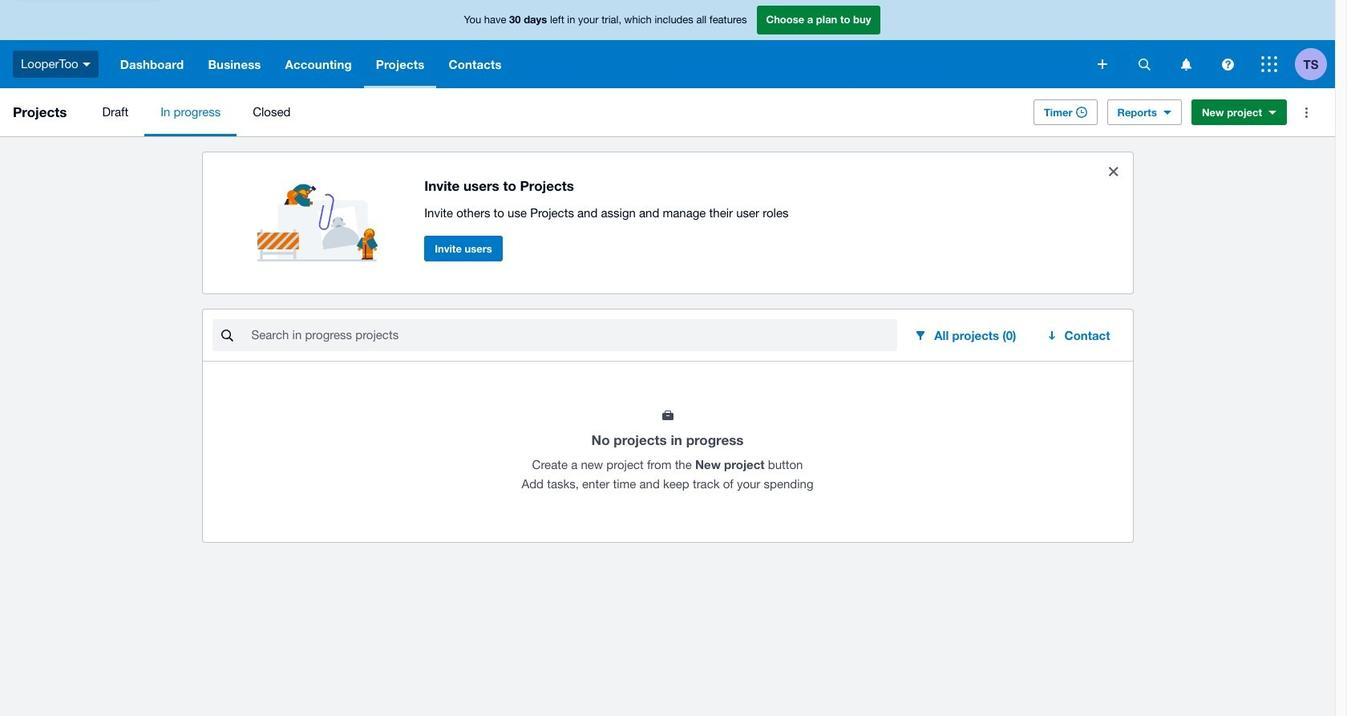 Task type: locate. For each thing, give the bounding box(es) containing it.
clear image
[[1098, 156, 1130, 188]]

1 horizontal spatial svg image
[[1262, 56, 1278, 72]]

svg image
[[1262, 56, 1278, 72], [1098, 59, 1108, 69]]

0 horizontal spatial svg image
[[1098, 59, 1108, 69]]

more options image
[[1291, 96, 1323, 128]]

invite users to projects image
[[257, 165, 386, 261]]

banner
[[0, 0, 1335, 88]]

svg image
[[1139, 58, 1151, 70], [1181, 58, 1192, 70], [1222, 58, 1234, 70], [82, 62, 90, 66]]



Task type: vqa. For each thing, say whether or not it's contained in the screenshot.
red popup button
no



Task type: describe. For each thing, give the bounding box(es) containing it.
Search in progress projects search field
[[250, 320, 898, 351]]



